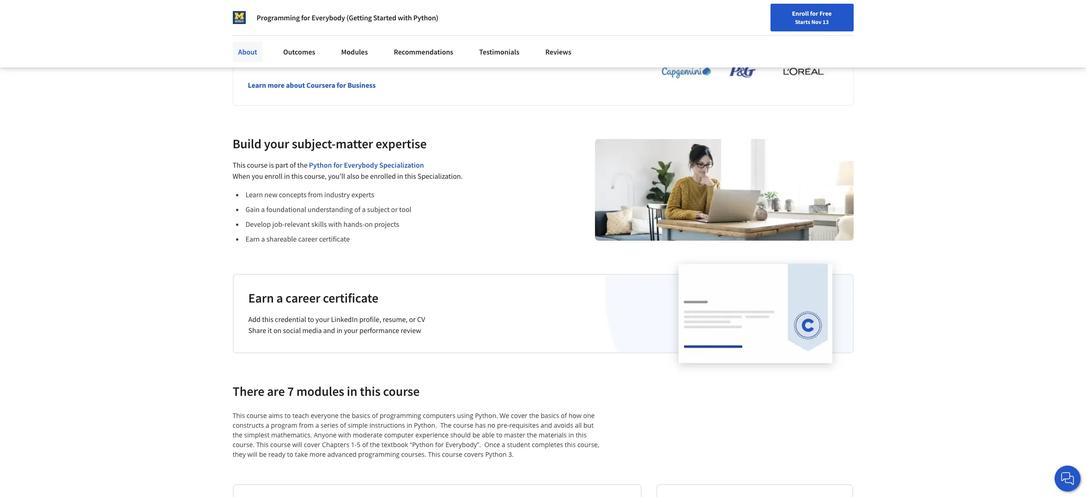 Task type: locate. For each thing, give the bounding box(es) containing it.
more left about
[[268, 80, 285, 90]]

on down subject
[[365, 219, 373, 229]]

they
[[233, 450, 246, 459]]

with up chapters
[[338, 430, 351, 439]]

on right it
[[273, 326, 282, 335]]

advanced
[[327, 450, 356, 459]]

once
[[484, 440, 500, 449]]

0 horizontal spatial python
[[309, 160, 332, 169]]

the up requisites
[[529, 411, 539, 420]]

with down understanding on the left of the page
[[328, 219, 342, 229]]

more right take
[[310, 450, 326, 459]]

see how employees at top companies are mastering in-demand skills
[[248, 37, 532, 70]]

on
[[365, 219, 373, 229], [273, 326, 282, 335]]

13
[[823, 18, 829, 25]]

this up when on the left of the page
[[233, 160, 246, 169]]

to left take
[[287, 450, 293, 459]]

0 horizontal spatial on
[[273, 326, 282, 335]]

2 horizontal spatial be
[[473, 430, 480, 439]]

programming
[[380, 411, 421, 420], [358, 450, 400, 459]]

more inside this course aims to teach everyone the basics of programming computers using python. we cover the basics of how one constructs a program from a series of simple instructions in python.  the course has no pre-requisites and avoids all but the simplest mathematics. anyone with moderate computer experience should be able to master the materials in this course. this course will cover chapters 1-5 of the textbook "python for everybody".  once a student completes this course, they will be ready to take more advanced programming courses. this course covers python 3.
[[310, 450, 326, 459]]

add
[[248, 315, 261, 324]]

0 horizontal spatial how
[[270, 37, 294, 53]]

basics up 'simple'
[[352, 411, 370, 420]]

programming up instructions
[[380, 411, 421, 420]]

1 vertical spatial more
[[310, 450, 326, 459]]

skills up coursera
[[311, 53, 339, 70]]

certificate up the linkedin
[[323, 290, 378, 306]]

0 vertical spatial be
[[361, 171, 369, 181]]

1 horizontal spatial python
[[485, 450, 507, 459]]

computers
[[423, 411, 455, 420]]

this down "python
[[428, 450, 440, 459]]

to down pre-
[[496, 430, 503, 439]]

1 vertical spatial course,
[[578, 440, 599, 449]]

enroll for free starts nov 13
[[792, 9, 832, 25]]

1 vertical spatial python
[[485, 450, 507, 459]]

or left tool
[[391, 205, 398, 214]]

or
[[391, 205, 398, 214], [409, 315, 416, 324]]

with
[[398, 13, 412, 22], [328, 219, 342, 229], [338, 430, 351, 439]]

0 horizontal spatial will
[[247, 450, 257, 459]]

enroll
[[265, 171, 283, 181]]

about
[[286, 80, 305, 90]]

coursera enterprise logos image
[[648, 44, 832, 84]]

0 vertical spatial cover
[[511, 411, 528, 420]]

1 horizontal spatial or
[[409, 315, 416, 324]]

career up credential at the left bottom of page
[[286, 290, 320, 306]]

1 vertical spatial everybody
[[344, 160, 378, 169]]

will down course.
[[247, 450, 257, 459]]

or inside add this credential to your linkedin profile, resume, or cv share it on social media and in your performance review
[[409, 315, 416, 324]]

1 vertical spatial how
[[569, 411, 582, 420]]

but
[[584, 421, 594, 430]]

basics up avoids
[[541, 411, 559, 420]]

the right part
[[297, 160, 308, 169]]

1 horizontal spatial will
[[292, 440, 302, 449]]

are left 7
[[267, 383, 285, 400]]

0 vertical spatial or
[[391, 205, 398, 214]]

python inside this course is part of the python for everybody specialization when you enroll in this course, you'll also be enrolled in this specialization.
[[309, 160, 332, 169]]

from up gain a foundational understanding of a subject or tool
[[308, 190, 323, 199]]

this up it
[[262, 315, 273, 324]]

more
[[268, 80, 285, 90], [310, 450, 326, 459]]

0 vertical spatial skills
[[311, 53, 339, 70]]

python. up experience
[[414, 421, 437, 430]]

in down the linkedin
[[337, 326, 343, 335]]

1 vertical spatial be
[[473, 430, 480, 439]]

programming down textbook
[[358, 450, 400, 459]]

simplest
[[244, 430, 270, 439]]

0 horizontal spatial more
[[268, 80, 285, 90]]

you
[[252, 171, 263, 181]]

everybody up also on the left top of page
[[344, 160, 378, 169]]

0 vertical spatial earn
[[246, 234, 260, 243]]

from down teach
[[299, 421, 314, 430]]

career down relevant
[[298, 234, 318, 243]]

course up instructions
[[383, 383, 420, 400]]

learn for learn more about coursera for business
[[248, 80, 266, 90]]

for
[[810, 9, 818, 18], [301, 13, 310, 22], [337, 80, 346, 90], [333, 160, 343, 169], [435, 440, 444, 449]]

requisites
[[509, 421, 539, 430]]

computer
[[384, 430, 414, 439]]

0 vertical spatial and
[[323, 326, 335, 335]]

how up all on the bottom
[[569, 411, 582, 420]]

on inside add this credential to your linkedin profile, resume, or cv share it on social media and in your performance review
[[273, 326, 282, 335]]

0 vertical spatial more
[[268, 80, 285, 90]]

be inside this course is part of the python for everybody specialization when you enroll in this course, you'll also be enrolled in this specialization.
[[361, 171, 369, 181]]

1 vertical spatial earn
[[248, 290, 274, 306]]

earn
[[246, 234, 260, 243], [248, 290, 274, 306]]

and inside add this credential to your linkedin profile, resume, or cv share it on social media and in your performance review
[[323, 326, 335, 335]]

learn down in-
[[248, 80, 266, 90]]

of right part
[[290, 160, 296, 169]]

of right 5
[[362, 440, 368, 449]]

tool
[[399, 205, 412, 214]]

1 horizontal spatial more
[[310, 450, 326, 459]]

2 vertical spatial with
[[338, 430, 351, 439]]

1 horizontal spatial how
[[569, 411, 582, 420]]

python up you'll
[[309, 160, 332, 169]]

course up you
[[247, 160, 268, 169]]

skills inside see how employees at top companies are mastering in-demand skills
[[311, 53, 339, 70]]

1 vertical spatial from
[[299, 421, 314, 430]]

your up media at the bottom
[[316, 315, 330, 324]]

0 vertical spatial python.
[[475, 411, 498, 420]]

1 vertical spatial will
[[247, 450, 257, 459]]

0 vertical spatial will
[[292, 440, 302, 449]]

will up take
[[292, 440, 302, 449]]

to
[[308, 315, 314, 324], [285, 411, 291, 420], [496, 430, 503, 439], [287, 450, 293, 459]]

earn for earn a career certificate
[[248, 290, 274, 306]]

free
[[820, 9, 832, 18]]

about
[[238, 47, 257, 56]]

1 horizontal spatial course,
[[578, 440, 599, 449]]

earn up 'add'
[[248, 290, 274, 306]]

there
[[233, 383, 264, 400]]

of up hands-
[[354, 205, 361, 214]]

"python
[[410, 440, 434, 449]]

earn down develop in the top of the page
[[246, 234, 260, 243]]

0 horizontal spatial basics
[[352, 411, 370, 420]]

0 horizontal spatial course,
[[304, 171, 327, 181]]

new
[[264, 190, 278, 199]]

7
[[287, 383, 294, 400]]

student
[[507, 440, 530, 449]]

with inside this course aims to teach everyone the basics of programming computers using python. we cover the basics of how one constructs a program from a series of simple instructions in python.  the course has no pre-requisites and avoids all but the simplest mathematics. anyone with moderate computer experience should be able to master the materials in this course. this course will cover chapters 1-5 of the textbook "python for everybody".  once a student completes this course, they will be ready to take more advanced programming courses. this course covers python 3.
[[338, 430, 351, 439]]

chat with us image
[[1060, 471, 1075, 486]]

1 horizontal spatial are
[[456, 37, 474, 53]]

your up part
[[264, 135, 289, 152]]

python down once
[[485, 450, 507, 459]]

has
[[475, 421, 486, 430]]

be left ready
[[259, 450, 267, 459]]

this down all on the bottom
[[576, 430, 587, 439]]

a
[[261, 205, 265, 214], [362, 205, 366, 214], [261, 234, 265, 243], [276, 290, 283, 306], [266, 421, 269, 430], [315, 421, 319, 430], [502, 440, 505, 449]]

are left the testimonials
[[456, 37, 474, 53]]

course up ready
[[270, 440, 291, 449]]

simple
[[348, 421, 368, 430]]

0 vertical spatial learn
[[248, 80, 266, 90]]

there are 7 modules in this course
[[233, 383, 420, 400]]

course, inside this course is part of the python for everybody specialization when you enroll in this course, you'll also be enrolled in this specialization.
[[304, 171, 327, 181]]

0 vertical spatial certificate
[[319, 234, 350, 243]]

0 horizontal spatial are
[[267, 383, 285, 400]]

course up constructs
[[247, 411, 267, 420]]

1 vertical spatial python.
[[414, 421, 437, 430]]

0 vertical spatial from
[[308, 190, 323, 199]]

to up media at the bottom
[[308, 315, 314, 324]]

1 horizontal spatial on
[[365, 219, 373, 229]]

profile,
[[359, 315, 381, 324]]

and inside this course aims to teach everyone the basics of programming computers using python. we cover the basics of how one constructs a program from a series of simple instructions in python.  the course has no pre-requisites and avoids all but the simplest mathematics. anyone with moderate computer experience should be able to master the materials in this course. this course will cover chapters 1-5 of the textbook "python for everybody".  once a student completes this course, they will be ready to take more advanced programming courses. this course covers python 3.
[[541, 421, 552, 430]]

course inside this course is part of the python for everybody specialization when you enroll in this course, you'll also be enrolled in this specialization.
[[247, 160, 268, 169]]

in down avoids
[[568, 430, 574, 439]]

this inside this course is part of the python for everybody specialization when you enroll in this course, you'll also be enrolled in this specialization.
[[233, 160, 246, 169]]

2 basics from the left
[[541, 411, 559, 420]]

0 vertical spatial are
[[456, 37, 474, 53]]

course
[[247, 160, 268, 169], [383, 383, 420, 400], [247, 411, 267, 420], [453, 421, 474, 430], [270, 440, 291, 449], [442, 450, 462, 459]]

completes
[[532, 440, 563, 449]]

basics
[[352, 411, 370, 420], [541, 411, 559, 420]]

python.
[[475, 411, 498, 420], [414, 421, 437, 430]]

this up the concepts
[[291, 171, 303, 181]]

for up 'nov'
[[810, 9, 818, 18]]

your down the linkedin
[[344, 326, 358, 335]]

with right started
[[398, 13, 412, 22]]

of
[[290, 160, 296, 169], [354, 205, 361, 214], [372, 411, 378, 420], [561, 411, 567, 420], [340, 421, 346, 430], [362, 440, 368, 449]]

0 horizontal spatial cover
[[304, 440, 320, 449]]

cover up take
[[304, 440, 320, 449]]

0 horizontal spatial be
[[259, 450, 267, 459]]

program
[[271, 421, 297, 430]]

the up course.
[[233, 430, 243, 439]]

for down experience
[[435, 440, 444, 449]]

and up materials
[[541, 421, 552, 430]]

1 vertical spatial and
[[541, 421, 552, 430]]

course,
[[304, 171, 327, 181], [578, 440, 599, 449]]

starts
[[795, 18, 810, 25]]

course, inside this course aims to teach everyone the basics of programming computers using python. we cover the basics of how one constructs a program from a series of simple instructions in python.  the course has no pre-requisites and avoids all but the simplest mathematics. anyone with moderate computer experience should be able to master the materials in this course. this course will cover chapters 1-5 of the textbook "python for everybody".  once a student completes this course, they will be ready to take more advanced programming courses. this course covers python 3.
[[578, 440, 599, 449]]

1 horizontal spatial basics
[[541, 411, 559, 420]]

certificate down develop job-relevant skills with hands-on projects
[[319, 234, 350, 243]]

series
[[321, 421, 338, 430]]

specialization.
[[418, 171, 463, 181]]

skills down gain a foundational understanding of a subject or tool
[[311, 219, 327, 229]]

this down simplest
[[256, 440, 269, 449]]

this up 'simple'
[[360, 383, 381, 400]]

also
[[347, 171, 359, 181]]

learn up "gain"
[[246, 190, 263, 199]]

for up you'll
[[333, 160, 343, 169]]

hands-
[[343, 219, 365, 229]]

0 vertical spatial python
[[309, 160, 332, 169]]

everybody up employees
[[312, 13, 345, 22]]

learn for learn new concepts from industry experts
[[246, 190, 263, 199]]

everybody".
[[446, 440, 481, 449]]

how right see at the top
[[270, 37, 294, 53]]

concepts
[[279, 190, 307, 199]]

1 vertical spatial learn
[[246, 190, 263, 199]]

this
[[233, 160, 246, 169], [233, 411, 245, 420], [256, 440, 269, 449], [428, 450, 440, 459]]

everybody
[[312, 13, 345, 22], [344, 160, 378, 169]]

cover
[[511, 411, 528, 420], [304, 440, 320, 449]]

python
[[309, 160, 332, 169], [485, 450, 507, 459]]

1 vertical spatial cover
[[304, 440, 320, 449]]

or left cv
[[409, 315, 416, 324]]

able
[[482, 430, 495, 439]]

course, down "but"
[[578, 440, 599, 449]]

0 horizontal spatial and
[[323, 326, 335, 335]]

employees
[[297, 37, 357, 53]]

this up constructs
[[233, 411, 245, 420]]

python)
[[413, 13, 438, 22]]

find
[[830, 11, 842, 19]]

the
[[297, 160, 308, 169], [340, 411, 350, 420], [529, 411, 539, 420], [233, 430, 243, 439], [527, 430, 537, 439], [370, 440, 380, 449]]

1 vertical spatial or
[[409, 315, 416, 324]]

a right once
[[502, 440, 505, 449]]

be down has on the left bottom
[[473, 430, 480, 439]]

university of michigan image
[[233, 11, 246, 24]]

1 horizontal spatial and
[[541, 421, 552, 430]]

from
[[308, 190, 323, 199], [299, 421, 314, 430]]

coursera
[[306, 80, 335, 90]]

1 vertical spatial on
[[273, 326, 282, 335]]

be down python for everybody specialization link
[[361, 171, 369, 181]]

0 vertical spatial course,
[[304, 171, 327, 181]]

cover up requisites
[[511, 411, 528, 420]]

and right media at the bottom
[[323, 326, 335, 335]]

1 horizontal spatial be
[[361, 171, 369, 181]]

0 horizontal spatial python.
[[414, 421, 437, 430]]

python. up no
[[475, 411, 498, 420]]

0 vertical spatial everybody
[[312, 13, 345, 22]]

None search field
[[132, 6, 353, 24]]

are inside see how employees at top companies are mastering in-demand skills
[[456, 37, 474, 53]]

0 vertical spatial how
[[270, 37, 294, 53]]

a right "gain"
[[261, 205, 265, 214]]

about link
[[233, 42, 263, 62]]

experts
[[351, 190, 374, 199]]

at
[[359, 37, 370, 53]]

earn for earn a shareable career certificate
[[246, 234, 260, 243]]

in-
[[248, 53, 263, 70]]

learn
[[248, 80, 266, 90], [246, 190, 263, 199]]

course, up learn new concepts from industry experts
[[304, 171, 327, 181]]

outcomes link
[[278, 42, 321, 62]]

the up 'simple'
[[340, 411, 350, 420]]

for inside enroll for free starts nov 13
[[810, 9, 818, 18]]

to up program
[[285, 411, 291, 420]]

modules
[[341, 47, 368, 56]]



Task type: describe. For each thing, give the bounding box(es) containing it.
this down materials
[[565, 440, 576, 449]]

1 vertical spatial with
[[328, 219, 342, 229]]

2 vertical spatial be
[[259, 450, 267, 459]]

for inside this course is part of the python for everybody specialization when you enroll in this course, you'll also be enrolled in this specialization.
[[333, 160, 343, 169]]

coursera career certificate image
[[679, 264, 833, 363]]

3.
[[508, 450, 514, 459]]

a down develop in the top of the page
[[261, 234, 265, 243]]

everyone
[[311, 411, 339, 420]]

earn a career certificate
[[248, 290, 378, 306]]

reviews link
[[540, 42, 577, 62]]

in inside add this credential to your linkedin profile, resume, or cv share it on social media and in your performance review
[[337, 326, 343, 335]]

1 vertical spatial are
[[267, 383, 285, 400]]

recommendations link
[[388, 42, 459, 62]]

1 horizontal spatial python.
[[475, 411, 498, 420]]

it
[[268, 326, 272, 335]]

recommendations
[[394, 47, 453, 56]]

resume,
[[383, 315, 408, 324]]

of right series
[[340, 421, 346, 430]]

avoids
[[554, 421, 573, 430]]

shareable
[[266, 234, 297, 243]]

a down everyone
[[315, 421, 319, 430]]

how inside see how employees at top companies are mastering in-demand skills
[[270, 37, 294, 53]]

specialization
[[379, 160, 424, 169]]

mathematics.
[[271, 430, 312, 439]]

the inside this course is part of the python for everybody specialization when you enroll in this course, you'll also be enrolled in this specialization.
[[297, 160, 308, 169]]

testimonials link
[[474, 42, 525, 62]]

the down moderate
[[370, 440, 380, 449]]

build your subject-matter expertise
[[233, 135, 427, 152]]

for inside this course aims to teach everyone the basics of programming computers using python. we cover the basics of how one constructs a program from a series of simple instructions in python.  the course has no pre-requisites and avoids all but the simplest mathematics. anyone with moderate computer experience should be able to master the materials in this course. this course will cover chapters 1-5 of the textbook "python for everybody".  once a student completes this course, they will be ready to take more advanced programming courses. this course covers python 3.
[[435, 440, 444, 449]]

1 vertical spatial programming
[[358, 450, 400, 459]]

anyone
[[314, 430, 337, 439]]

a down aims
[[266, 421, 269, 430]]

aims
[[269, 411, 283, 420]]

career
[[870, 11, 888, 19]]

in up 'computer'
[[407, 421, 412, 430]]

programming for everybody (getting started with python)
[[257, 13, 438, 22]]

from inside this course aims to teach everyone the basics of programming computers using python. we cover the basics of how one constructs a program from a series of simple instructions in python.  the course has no pre-requisites and avoids all but the simplest mathematics. anyone with moderate computer experience should be able to master the materials in this course. this course will cover chapters 1-5 of the textbook "python for everybody".  once a student completes this course, they will be ready to take more advanced programming courses. this course covers python 3.
[[299, 421, 314, 430]]

demand
[[263, 53, 308, 70]]

media
[[302, 326, 322, 335]]

learn more about coursera for business link
[[248, 80, 376, 90]]

subject
[[367, 205, 390, 214]]

courses.
[[401, 450, 426, 459]]

nov
[[812, 18, 822, 25]]

1 vertical spatial skills
[[311, 219, 327, 229]]

1-
[[351, 440, 357, 449]]

of inside this course is part of the python for everybody specialization when you enroll in this course, you'll also be enrolled in this specialization.
[[290, 160, 296, 169]]

python for everybody specialization link
[[309, 160, 424, 169]]

build
[[233, 135, 262, 152]]

materials
[[539, 430, 567, 439]]

your right find
[[843, 11, 855, 19]]

learn new concepts from industry experts
[[246, 190, 374, 199]]

1 vertical spatial certificate
[[323, 290, 378, 306]]

outcomes
[[283, 47, 315, 56]]

develop job-relevant skills with hands-on projects
[[246, 219, 399, 229]]

(getting
[[346, 13, 372, 22]]

we
[[500, 411, 509, 420]]

1 vertical spatial career
[[286, 290, 320, 306]]

python inside this course aims to teach everyone the basics of programming computers using python. we cover the basics of how one constructs a program from a series of simple instructions in python.  the course has no pre-requisites and avoids all but the simplest mathematics. anyone with moderate computer experience should be able to master the materials in this course. this course will cover chapters 1-5 of the textbook "python for everybody".  once a student completes this course, they will be ready to take more advanced programming courses. this course covers python 3.
[[485, 450, 507, 459]]

in down part
[[284, 171, 290, 181]]

reviews
[[545, 47, 572, 56]]

0 horizontal spatial or
[[391, 205, 398, 214]]

this inside add this credential to your linkedin profile, resume, or cv share it on social media and in your performance review
[[262, 315, 273, 324]]

for left the business
[[337, 80, 346, 90]]

is
[[269, 160, 274, 169]]

started
[[373, 13, 396, 22]]

chapters
[[322, 440, 349, 449]]

find your new career link
[[825, 9, 892, 21]]

part
[[275, 160, 288, 169]]

testimonials
[[479, 47, 520, 56]]

credential
[[275, 315, 306, 324]]

see
[[248, 37, 268, 53]]

understanding
[[308, 205, 353, 214]]

course down everybody".
[[442, 450, 462, 459]]

to inside add this credential to your linkedin profile, resume, or cv share it on social media and in your performance review
[[308, 315, 314, 324]]

job-
[[272, 219, 285, 229]]

a up credential at the left bottom of page
[[276, 290, 283, 306]]

you'll
[[328, 171, 345, 181]]

cv
[[417, 315, 425, 324]]

1 basics from the left
[[352, 411, 370, 420]]

in right 'modules'
[[347, 383, 357, 400]]

matter
[[336, 135, 373, 152]]

of up avoids
[[561, 411, 567, 420]]

using
[[457, 411, 473, 420]]

for right programming
[[301, 13, 310, 22]]

modules
[[297, 383, 344, 400]]

this course is part of the python for everybody specialization when you enroll in this course, you'll also be enrolled in this specialization.
[[233, 160, 463, 181]]

moderate
[[353, 430, 383, 439]]

the
[[440, 421, 452, 430]]

covers
[[464, 450, 484, 459]]

develop
[[246, 219, 271, 229]]

in down specialization
[[397, 171, 403, 181]]

enroll
[[792, 9, 809, 18]]

review
[[401, 326, 421, 335]]

instructions
[[369, 421, 405, 430]]

0 vertical spatial programming
[[380, 411, 421, 420]]

gain
[[246, 205, 260, 214]]

projects
[[374, 219, 399, 229]]

foundational
[[266, 205, 306, 214]]

how inside this course aims to teach everyone the basics of programming computers using python. we cover the basics of how one constructs a program from a series of simple instructions in python.  the course has no pre-requisites and avoids all but the simplest mathematics. anyone with moderate computer experience should be able to master the materials in this course. this course will cover chapters 1-5 of the textbook "python for everybody".  once a student completes this course, they will be ready to take more advanced programming courses. this course covers python 3.
[[569, 411, 582, 420]]

this down specialization
[[405, 171, 416, 181]]

a left subject
[[362, 205, 366, 214]]

earn a shareable career certificate
[[246, 234, 350, 243]]

the down requisites
[[527, 430, 537, 439]]

course down using
[[453, 421, 474, 430]]

top
[[373, 37, 392, 53]]

should
[[450, 430, 471, 439]]

course.
[[233, 440, 255, 449]]

all
[[575, 421, 582, 430]]

1 horizontal spatial cover
[[511, 411, 528, 420]]

expertise
[[376, 135, 427, 152]]

everybody inside this course is part of the python for everybody specialization when you enroll in this course, you'll also be enrolled in this specialization.
[[344, 160, 378, 169]]

share
[[248, 326, 266, 335]]

no
[[488, 421, 495, 430]]

pre-
[[497, 421, 509, 430]]

subject-
[[292, 135, 336, 152]]

teach
[[292, 411, 309, 420]]

0 vertical spatial career
[[298, 234, 318, 243]]

0 vertical spatial on
[[365, 219, 373, 229]]

ready
[[268, 450, 285, 459]]

0 vertical spatial with
[[398, 13, 412, 22]]

of up instructions
[[372, 411, 378, 420]]

gain a foundational understanding of a subject or tool
[[246, 205, 412, 214]]



Task type: vqa. For each thing, say whether or not it's contained in the screenshot.
first Show more from the bottom of the page
no



